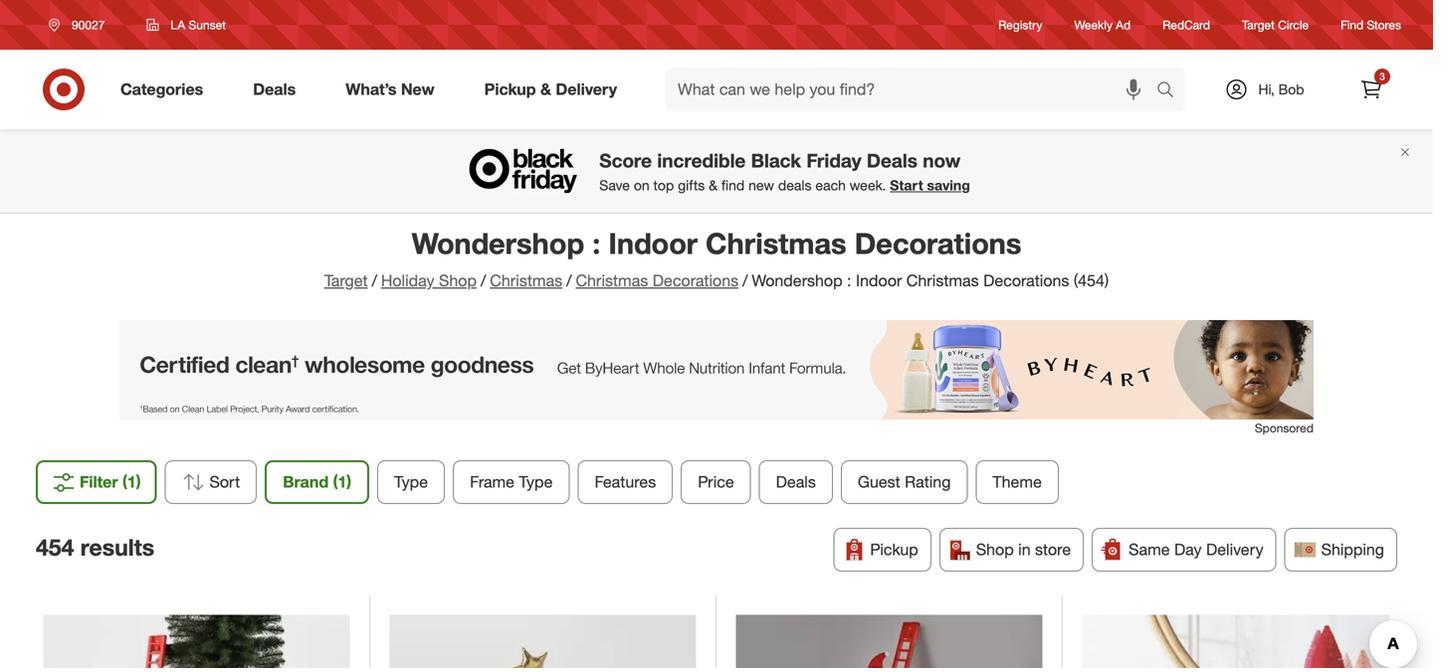 Task type: vqa. For each thing, say whether or not it's contained in the screenshot.
the What can we help you find? suggestions appear below search field at top
yes



Task type: describe. For each thing, give the bounding box(es) containing it.
sort button
[[165, 461, 257, 505]]

shipping button
[[1285, 529, 1398, 572]]

same day delivery button
[[1092, 529, 1277, 572]]

features
[[595, 473, 656, 492]]

deals for deals link
[[253, 80, 296, 99]]

christmas right the holiday shop link
[[490, 271, 563, 291]]

target link
[[324, 271, 368, 291]]

shop in store
[[976, 540, 1071, 560]]

on
[[634, 177, 650, 194]]

frame type
[[470, 473, 553, 492]]

saving
[[927, 177, 970, 194]]

deals for deals "button" in the right of the page
[[776, 473, 816, 492]]

filter
[[80, 473, 118, 492]]

target circle
[[1242, 17, 1309, 32]]

deals
[[778, 177, 812, 194]]

same day delivery
[[1129, 540, 1264, 560]]

sort
[[210, 473, 240, 492]]

brand (1)
[[283, 473, 351, 492]]

1 vertical spatial indoor
[[856, 271, 902, 291]]

save
[[599, 177, 630, 194]]

1 horizontal spatial :
[[847, 271, 852, 291]]

1 / from the left
[[372, 271, 377, 291]]

sponsored
[[1255, 421, 1314, 436]]

shop in store button
[[939, 529, 1084, 572]]

find stores
[[1341, 17, 1401, 32]]

in
[[1018, 540, 1031, 560]]

guest rating button
[[841, 461, 968, 505]]

frame type button
[[453, 461, 570, 505]]

guest rating
[[858, 473, 951, 492]]

day
[[1175, 540, 1202, 560]]

stores
[[1367, 17, 1401, 32]]

pickup button
[[833, 529, 931, 572]]

pickup for pickup
[[870, 540, 918, 560]]

deals button
[[759, 461, 833, 505]]

redcard
[[1163, 17, 1210, 32]]

score
[[599, 149, 652, 172]]

deals inside score incredible black friday deals now save on top gifts & find new deals each week. start saving
[[867, 149, 918, 172]]

find
[[1341, 17, 1364, 32]]

la
[[171, 17, 185, 32]]

& inside score incredible black friday deals now save on top gifts & find new deals each week. start saving
[[709, 177, 718, 194]]

christmas decorations link
[[576, 271, 739, 291]]

(454)
[[1074, 271, 1109, 291]]

3 link
[[1350, 68, 1394, 111]]

deals link
[[236, 68, 321, 111]]

store
[[1035, 540, 1071, 560]]

filter (1) button
[[36, 461, 157, 505]]

each
[[816, 177, 846, 194]]

weekly
[[1075, 17, 1113, 32]]

0 vertical spatial target
[[1242, 17, 1275, 32]]

categories link
[[104, 68, 228, 111]]

christmas down new
[[706, 226, 847, 261]]

la sunset
[[171, 17, 226, 32]]

theme
[[993, 473, 1042, 492]]

now
[[923, 149, 961, 172]]

gifts
[[678, 177, 705, 194]]

price button
[[681, 461, 751, 505]]

shop inside the 'wondershop : indoor christmas decorations target / holiday shop / christmas / christmas decorations / wondershop : indoor christmas decorations (454)'
[[439, 271, 477, 291]]

registry
[[998, 17, 1043, 32]]

filter (1)
[[80, 473, 141, 492]]



Task type: locate. For each thing, give the bounding box(es) containing it.
search
[[1148, 82, 1196, 101]]

same
[[1129, 540, 1170, 560]]

1 vertical spatial &
[[709, 177, 718, 194]]

christmas right christmas link
[[576, 271, 648, 291]]

2 horizontal spatial deals
[[867, 149, 918, 172]]

1 vertical spatial pickup
[[870, 540, 918, 560]]

1 type from the left
[[394, 473, 428, 492]]

la sunset button
[[134, 7, 239, 43]]

3
[[1380, 70, 1385, 83]]

registry link
[[998, 16, 1043, 33]]

theme button
[[976, 461, 1059, 505]]

christmas link
[[490, 271, 563, 291]]

0 horizontal spatial type
[[394, 473, 428, 492]]

3 / from the left
[[566, 271, 572, 291]]

pickup inside pickup button
[[870, 540, 918, 560]]

incredible
[[657, 149, 746, 172]]

2 vertical spatial deals
[[776, 473, 816, 492]]

results
[[80, 534, 154, 562]]

holiday shop link
[[381, 271, 477, 291]]

deals right price
[[776, 473, 816, 492]]

hi, bob
[[1259, 81, 1304, 98]]

wondershop down deals
[[752, 271, 843, 291]]

pickup
[[484, 80, 536, 99], [870, 540, 918, 560]]

type button
[[377, 461, 445, 505]]

start
[[890, 177, 923, 194]]

1 horizontal spatial shop
[[976, 540, 1014, 560]]

sunset
[[189, 17, 226, 32]]

0 vertical spatial wondershop
[[412, 226, 584, 261]]

shipping
[[1321, 540, 1385, 560]]

large climbing santa decorative christmas figurine red - wondershop™ image
[[43, 616, 350, 669], [43, 616, 350, 669], [736, 616, 1043, 669], [736, 616, 1043, 669]]

&
[[540, 80, 551, 99], [709, 177, 718, 194]]

(1)
[[122, 473, 141, 492], [333, 473, 351, 492]]

type inside button
[[394, 473, 428, 492]]

0 vertical spatial :
[[592, 226, 601, 261]]

0 vertical spatial deals
[[253, 80, 296, 99]]

: down week.
[[847, 271, 852, 291]]

2 / from the left
[[481, 271, 486, 291]]

pickup right new
[[484, 80, 536, 99]]

454
[[36, 534, 74, 562]]

delivery right day
[[1206, 540, 1264, 560]]

1 vertical spatial shop
[[976, 540, 1014, 560]]

new
[[749, 177, 774, 194]]

delivery inside button
[[1206, 540, 1264, 560]]

features button
[[578, 461, 673, 505]]

0 horizontal spatial (1)
[[122, 473, 141, 492]]

type right frame
[[519, 473, 553, 492]]

categories
[[120, 80, 203, 99]]

wondershop up christmas link
[[412, 226, 584, 261]]

decorations left (454)
[[983, 271, 1069, 291]]

what's new
[[346, 80, 435, 99]]

deals up start
[[867, 149, 918, 172]]

target
[[1242, 17, 1275, 32], [324, 271, 368, 291]]

1 vertical spatial :
[[847, 271, 852, 291]]

circle
[[1278, 17, 1309, 32]]

/ right christmas link
[[566, 271, 572, 291]]

1 horizontal spatial type
[[519, 473, 553, 492]]

0 horizontal spatial :
[[592, 226, 601, 261]]

hi,
[[1259, 81, 1275, 98]]

1 vertical spatial deals
[[867, 149, 918, 172]]

deals inside deals "button"
[[776, 473, 816, 492]]

delivery for pickup & delivery
[[556, 80, 617, 99]]

0 vertical spatial &
[[540, 80, 551, 99]]

frame
[[470, 473, 515, 492]]

0 horizontal spatial target
[[324, 271, 368, 291]]

weekly ad link
[[1075, 16, 1131, 33]]

What can we help you find? suggestions appear below search field
[[666, 68, 1162, 111]]

pickup & delivery
[[484, 80, 617, 99]]

0 horizontal spatial indoor
[[609, 226, 698, 261]]

0 vertical spatial pickup
[[484, 80, 536, 99]]

advertisement region
[[119, 320, 1314, 420]]

deals
[[253, 80, 296, 99], [867, 149, 918, 172], [776, 473, 816, 492]]

2 (1) from the left
[[333, 473, 351, 492]]

0 horizontal spatial delivery
[[556, 80, 617, 99]]

0 vertical spatial indoor
[[609, 226, 698, 261]]

decorations down saving
[[855, 226, 1022, 261]]

ad
[[1116, 17, 1131, 32]]

454 results
[[36, 534, 154, 562]]

1 vertical spatial target
[[324, 271, 368, 291]]

delivery up score at the top
[[556, 80, 617, 99]]

(1) inside button
[[122, 473, 141, 492]]

pickup & delivery link
[[467, 68, 642, 111]]

guest
[[858, 473, 901, 492]]

0 vertical spatial shop
[[439, 271, 477, 291]]

20" battery operated animated plush dancing christmas tree sculpture - wondershop™ green image
[[390, 616, 696, 669], [390, 616, 696, 669]]

1 horizontal spatial pickup
[[870, 540, 918, 560]]

1 horizontal spatial indoor
[[856, 271, 902, 291]]

/ right the christmas decorations link at top
[[743, 271, 748, 291]]

90027
[[72, 17, 105, 32]]

1 vertical spatial delivery
[[1206, 540, 1264, 560]]

week.
[[850, 177, 886, 194]]

target circle link
[[1242, 16, 1309, 33]]

price
[[698, 473, 734, 492]]

3pc fabric gnome christmas figurine set - wondershop™ white/red image
[[1082, 616, 1390, 669], [1082, 616, 1390, 669]]

redcard link
[[1163, 16, 1210, 33]]

decorations up advertisement region
[[653, 271, 739, 291]]

find stores link
[[1341, 16, 1401, 33]]

wondershop : indoor christmas decorations target / holiday shop / christmas / christmas decorations / wondershop : indoor christmas decorations (454)
[[324, 226, 1109, 291]]

target inside the 'wondershop : indoor christmas decorations target / holiday shop / christmas / christmas decorations / wondershop : indoor christmas decorations (454)'
[[324, 271, 368, 291]]

: down save on the top of the page
[[592, 226, 601, 261]]

wondershop
[[412, 226, 584, 261], [752, 271, 843, 291]]

type inside button
[[519, 473, 553, 492]]

(1) for filter (1)
[[122, 473, 141, 492]]

shop left in
[[976, 540, 1014, 560]]

:
[[592, 226, 601, 261], [847, 271, 852, 291]]

0 vertical spatial delivery
[[556, 80, 617, 99]]

1 horizontal spatial wondershop
[[752, 271, 843, 291]]

holiday
[[381, 271, 435, 291]]

pickup down guest rating button
[[870, 540, 918, 560]]

bob
[[1279, 81, 1304, 98]]

indoor up the christmas decorations link at top
[[609, 226, 698, 261]]

(1) right filter
[[122, 473, 141, 492]]

deals left what's
[[253, 80, 296, 99]]

black
[[751, 149, 801, 172]]

1 vertical spatial wondershop
[[752, 271, 843, 291]]

top
[[654, 177, 674, 194]]

what's
[[346, 80, 397, 99]]

90027 button
[[36, 7, 126, 43]]

target left holiday
[[324, 271, 368, 291]]

find
[[722, 177, 745, 194]]

4 / from the left
[[743, 271, 748, 291]]

1 horizontal spatial target
[[1242, 17, 1275, 32]]

0 horizontal spatial pickup
[[484, 80, 536, 99]]

shop inside button
[[976, 540, 1014, 560]]

search button
[[1148, 68, 1196, 115]]

1 horizontal spatial &
[[709, 177, 718, 194]]

shop
[[439, 271, 477, 291], [976, 540, 1014, 560]]

friday
[[807, 149, 862, 172]]

pickup for pickup & delivery
[[484, 80, 536, 99]]

/ left christmas link
[[481, 271, 486, 291]]

shop right holiday
[[439, 271, 477, 291]]

deals inside deals link
[[253, 80, 296, 99]]

christmas down saving
[[907, 271, 979, 291]]

brand
[[283, 473, 329, 492]]

2 type from the left
[[519, 473, 553, 492]]

indoor down week.
[[856, 271, 902, 291]]

/ right target link
[[372, 271, 377, 291]]

new
[[401, 80, 435, 99]]

1 horizontal spatial (1)
[[333, 473, 351, 492]]

target left 'circle' at top right
[[1242, 17, 1275, 32]]

weekly ad
[[1075, 17, 1131, 32]]

score incredible black friday deals now save on top gifts & find new deals each week. start saving
[[599, 149, 970, 194]]

type
[[394, 473, 428, 492], [519, 473, 553, 492]]

0 horizontal spatial &
[[540, 80, 551, 99]]

0 horizontal spatial shop
[[439, 271, 477, 291]]

1 horizontal spatial deals
[[776, 473, 816, 492]]

0 horizontal spatial wondershop
[[412, 226, 584, 261]]

1 horizontal spatial delivery
[[1206, 540, 1264, 560]]

(1) right "brand"
[[333, 473, 351, 492]]

rating
[[905, 473, 951, 492]]

christmas
[[706, 226, 847, 261], [490, 271, 563, 291], [576, 271, 648, 291], [907, 271, 979, 291]]

(1) for brand (1)
[[333, 473, 351, 492]]

type left frame
[[394, 473, 428, 492]]

0 horizontal spatial deals
[[253, 80, 296, 99]]

what's new link
[[329, 68, 460, 111]]

1 (1) from the left
[[122, 473, 141, 492]]

/
[[372, 271, 377, 291], [481, 271, 486, 291], [566, 271, 572, 291], [743, 271, 748, 291]]

delivery for same day delivery
[[1206, 540, 1264, 560]]

pickup inside pickup & delivery link
[[484, 80, 536, 99]]



